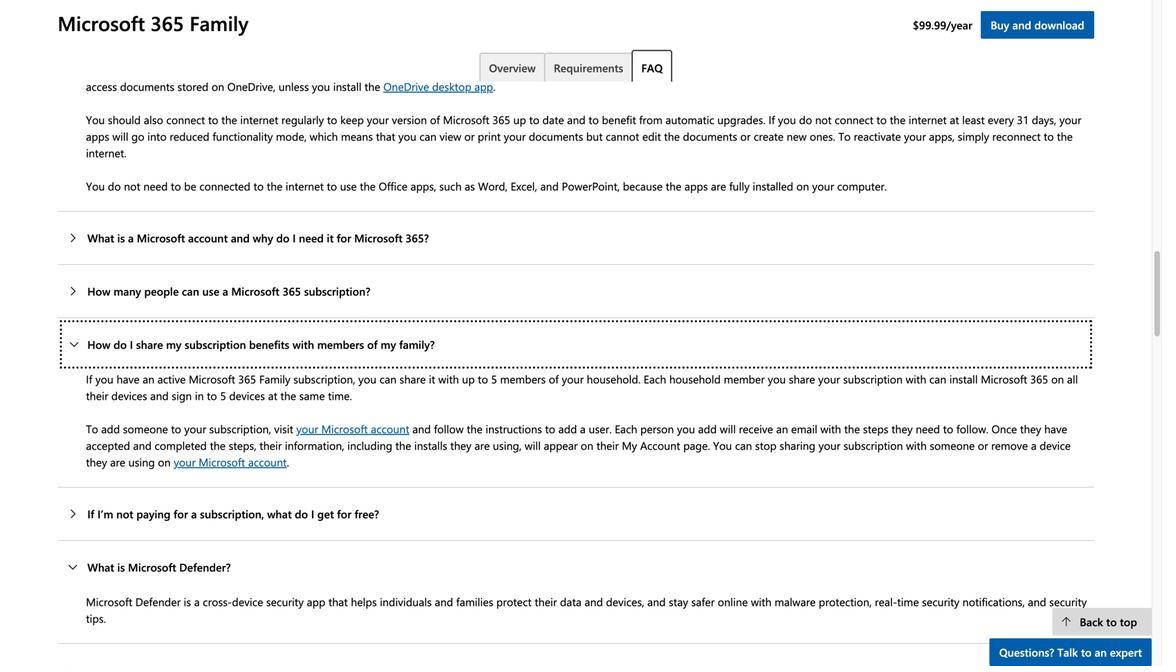 Task type: vqa. For each thing, say whether or not it's contained in the screenshot.
helps
yes



Task type: locate. For each thing, give the bounding box(es) containing it.
0 vertical spatial have
[[117, 372, 140, 386]]

microsoft up faq link
[[600, 12, 646, 27]]

1 horizontal spatial each
[[644, 372, 666, 386]]

0 horizontal spatial will
[[112, 129, 128, 144]]

0 vertical spatial required
[[172, 12, 213, 27]]

an left existing
[[813, 12, 825, 27]]

why
[[253, 230, 273, 245]]

share up email
[[789, 372, 815, 386]]

requirements link
[[544, 53, 633, 82]]

how many people can use a microsoft 365 subscription?
[[87, 284, 371, 299]]

1 how from the top
[[87, 284, 110, 299]]

family down benefits
[[259, 372, 291, 386]]

0 horizontal spatial family
[[190, 9, 249, 36]]

benefit
[[602, 112, 636, 127]]

0 vertical spatial that
[[376, 129, 395, 144]]

1 vertical spatial each
[[615, 421, 637, 436]]

if you have an active microsoft 365 family subscription, you can share it with up to 5 members of your household. each household member you share your subscription with can install microsoft 365 on all their devices and sign in to 5 devices at the same time.
[[86, 372, 1078, 403]]

subscription,
[[294, 372, 355, 386], [209, 421, 271, 436], [200, 506, 264, 521]]

will inside you should also connect to the internet regularly to keep your version of microsoft 365 up to date and to benefit from automatic upgrades. if you do not connect to the internet at least every 31 days, your apps will go into reduced functionality mode, which means that you can view or print your documents but cannot edit the documents or create new ones. to reactivate your apps, simply reconnect to the internet.
[[112, 129, 128, 144]]

1 horizontal spatial connect
[[835, 112, 874, 127]]

stored
[[177, 79, 209, 94]]

of
[[427, 12, 437, 27], [430, 112, 440, 127], [367, 337, 378, 352], [549, 372, 559, 386]]

email
[[791, 421, 818, 436]]

latest
[[356, 12, 382, 27]]

2 horizontal spatial account
[[371, 421, 410, 436]]

do
[[945, 12, 958, 27], [799, 112, 812, 127], [108, 179, 121, 193], [276, 230, 290, 245], [114, 337, 127, 352], [295, 506, 308, 521]]

what is microsoft defender?
[[87, 560, 231, 575]]

access up another
[[127, 12, 158, 27]]

and left "why"
[[231, 230, 250, 245]]

0 horizontal spatial at
[[268, 388, 277, 403]]

devices left sign
[[111, 388, 147, 403]]

what is a microsoft account and why do i need it for microsoft 365? button
[[58, 212, 1094, 264]]

do right "why"
[[276, 230, 290, 245]]

up inside you should also connect to the internet regularly to keep your version of microsoft 365 up to date and to benefit from automatic upgrades. if you do not connect to the internet at least every 31 days, your apps will go into reduced functionality mode, which means that you can view or print your documents but cannot edit the documents or create new ones. to reactivate your apps, simply reconnect to the internet.
[[513, 112, 526, 127]]

your microsoft account link up including
[[296, 421, 410, 436]]

security
[[266, 594, 304, 609], [922, 594, 960, 609], [1050, 594, 1087, 609]]

days,
[[1032, 112, 1057, 127]]

1 horizontal spatial i
[[293, 230, 296, 245]]

someone
[[123, 421, 168, 436], [930, 438, 975, 453]]

a
[[128, 230, 134, 245], [223, 284, 228, 299], [580, 421, 586, 436], [1031, 438, 1037, 453], [191, 506, 197, 521], [194, 594, 200, 609]]

information,
[[285, 438, 344, 453]]

1 security from the left
[[266, 594, 304, 609]]

1 horizontal spatial at
[[950, 112, 959, 127]]

buy
[[991, 17, 1010, 32]]

required inside internet access is required to install and activate all the latest releases of apps and services included in all microsoft 365 subscription plans. if you are an existing subscriber, you do not need to reinstall or purchase another subscription.
[[172, 12, 213, 27]]

can
[[420, 129, 437, 144], [182, 284, 199, 299], [380, 372, 397, 386], [930, 372, 947, 386], [735, 438, 752, 453]]

the left same
[[280, 388, 296, 403]]

such
[[439, 179, 462, 193]]

1 horizontal spatial your microsoft account link
[[296, 421, 410, 436]]

for up subscription?
[[337, 230, 351, 245]]

1 horizontal spatial that
[[376, 129, 395, 144]]

and right data
[[585, 594, 603, 609]]

to add someone to your subscription, visit your microsoft account
[[86, 421, 410, 436]]

if i'm not paying for a subscription, what do i get for free?
[[87, 506, 379, 521]]

2 add from the left
[[558, 421, 577, 436]]

are left the using,
[[475, 438, 490, 453]]

apps right faq
[[679, 62, 702, 77]]

devices up to add someone to your subscription, visit your microsoft account
[[229, 388, 265, 403]]

office
[[647, 62, 676, 77], [379, 179, 408, 193]]

0 vertical spatial office
[[647, 62, 676, 77]]

2 vertical spatial i
[[311, 506, 314, 521]]

the left steps
[[844, 421, 860, 436]]

you left the should
[[86, 112, 105, 127]]

need inside internet access is required to install and activate all the latest releases of apps and services included in all microsoft 365 subscription plans. if you are an existing subscriber, you do not need to reinstall or purchase another subscription.
[[980, 12, 1005, 27]]

5 up to add someone to your subscription, visit your microsoft account
[[220, 388, 226, 403]]

it inside dropdown button
[[327, 230, 334, 245]]

0 horizontal spatial up
[[462, 372, 475, 386]]

installs
[[414, 438, 447, 453]]

1 add from the left
[[101, 421, 120, 436]]

share down family?
[[400, 372, 426, 386]]

the left the "latest"
[[337, 12, 353, 27]]

up
[[513, 112, 526, 127], [462, 372, 475, 386]]

use inside dropdown button
[[202, 284, 219, 299]]

be
[[184, 179, 196, 193]]

1 horizontal spatial .
[[493, 79, 496, 94]]

.
[[493, 79, 496, 94], [287, 455, 289, 469]]

are left existing
[[795, 12, 810, 27]]

family
[[190, 9, 249, 36], [259, 372, 291, 386]]

a inside microsoft defender is a cross-device security app that helps individuals and families protect their data and devices, and stay safer online with malware protection, real-time security notifications, and security tips.
[[194, 594, 200, 609]]

0 vertical spatial how
[[87, 284, 110, 299]]

if right plans.
[[764, 12, 770, 27]]

a inside dropdown button
[[191, 506, 197, 521]]

their
[[86, 388, 108, 403], [260, 438, 282, 453], [597, 438, 619, 453], [535, 594, 557, 609]]

1 horizontal spatial to
[[839, 129, 851, 144]]

0 vertical spatial 5
[[491, 372, 497, 386]]

0 horizontal spatial documents
[[120, 79, 174, 94]]

security right "time"
[[922, 594, 960, 609]]

you down needed
[[312, 79, 330, 94]]

back to top
[[1080, 614, 1137, 629]]

family up plans,
[[190, 9, 249, 36]]

have
[[117, 372, 140, 386], [1045, 421, 1068, 436]]

1 horizontal spatial devices
[[229, 388, 265, 403]]

talk
[[1058, 645, 1078, 660]]

of right releases
[[427, 12, 437, 27]]

an inside internet access is required to install and activate all the latest releases of apps and services included in all microsoft 365 subscription plans. if you are an existing subscriber, you do not need to reinstall or purchase another subscription.
[[813, 12, 825, 27]]

0 vertical spatial app
[[475, 79, 493, 94]]

share
[[136, 337, 163, 352], [400, 372, 426, 386], [789, 372, 815, 386]]

word,
[[478, 179, 508, 193]]

if inside dropdown button
[[87, 506, 94, 521]]

their inside if you have an active microsoft 365 family subscription, you can share it with up to 5 members of your household. each household member you share your subscription with can install microsoft 365 on all their devices and sign in to 5 devices at the same time.
[[86, 388, 108, 403]]

and inside you should also connect to the internet regularly to keep your version of microsoft 365 up to date and to benefit from automatic upgrades. if you do not connect to the internet at least every 31 days, your apps will go into reduced functionality mode, which means that you can view or print your documents but cannot edit the documents or create new ones. to reactivate your apps, simply reconnect to the internet.
[[567, 112, 586, 127]]

0 horizontal spatial connect
[[166, 112, 205, 127]]

options.
[[869, 62, 909, 77]]

up left date
[[513, 112, 526, 127]]

1 vertical spatial app
[[307, 594, 325, 609]]

0 horizontal spatial it
[[327, 230, 334, 245]]

computer.
[[837, 179, 887, 193]]

1 vertical spatial in
[[195, 388, 204, 403]]

0 vertical spatial i
[[293, 230, 296, 245]]

1 vertical spatial i
[[130, 337, 133, 352]]

my
[[622, 438, 637, 453]]

fully
[[729, 179, 750, 193]]

1 horizontal spatial members
[[500, 372, 546, 386]]

if inside you should also connect to the internet regularly to keep your version of microsoft 365 up to date and to benefit from automatic upgrades. if you do not connect to the internet at least every 31 days, your apps will go into reduced functionality mode, which means that you can view or print your documents but cannot edit the documents or create new ones. to reactivate your apps, simply reconnect to the internet.
[[769, 112, 775, 127]]

at
[[950, 112, 959, 127], [268, 388, 277, 403]]

0 horizontal spatial devices
[[111, 388, 147, 403]]

use down means
[[340, 179, 357, 193]]

and right buy on the right top of the page
[[1013, 17, 1032, 32]]

time
[[897, 594, 919, 609]]

also up into
[[144, 112, 163, 127]]

the down manage
[[365, 79, 380, 94]]

you right page.
[[713, 438, 732, 453]]

apps left fully
[[685, 179, 708, 193]]

completed
[[155, 438, 207, 453]]

0 vertical spatial each
[[644, 372, 666, 386]]

helps
[[351, 594, 377, 609]]

0 horizontal spatial members
[[317, 337, 364, 352]]

your microsoft account link
[[296, 421, 410, 436], [174, 455, 287, 469]]

apps, left such
[[411, 179, 436, 193]]

1 what from the top
[[87, 230, 114, 245]]

subscription, left what at bottom
[[200, 506, 264, 521]]

the right the "reconnect"
[[1057, 129, 1073, 144]]

0 horizontal spatial .
[[287, 455, 289, 469]]

each inside and follow the instructions to add a user. each person you add will receive an email with the steps they need to follow. once they have accepted and completed the steps, their information, including the installs they are using, will appear on their my account page. you can stop sharing your subscription with someone or remove a device they are using on
[[615, 421, 637, 436]]

faq link
[[632, 50, 673, 83]]

someone inside and follow the instructions to add a user. each person you add will receive an email with the steps they need to follow. once they have accepted and completed the steps, their information, including the installs they are using, will appear on their my account page. you can stop sharing your subscription with someone or remove a device they are using on
[[930, 438, 975, 453]]

also up unless
[[292, 62, 312, 77]]

1 vertical spatial internet
[[912, 62, 950, 77]]

0 horizontal spatial have
[[117, 372, 140, 386]]

can inside dropdown button
[[182, 284, 199, 299]]

2 horizontal spatial security
[[1050, 594, 1087, 609]]

2 vertical spatial subscription,
[[200, 506, 264, 521]]

1 vertical spatial .
[[287, 455, 289, 469]]

to up 'reduced'
[[208, 112, 218, 127]]

0 vertical spatial subscription,
[[294, 372, 355, 386]]

2 horizontal spatial will
[[720, 421, 736, 436]]

subscription inside and follow the instructions to add a user. each person you add will receive an email with the steps they need to follow. once they have accepted and completed the steps, their information, including the installs they are using, will appear on their my account page. you can stop sharing your subscription with someone or remove a device they are using on
[[844, 438, 903, 453]]

apps, left simply
[[929, 129, 955, 144]]

new
[[787, 129, 807, 144]]

365
[[151, 9, 184, 36], [649, 12, 667, 27], [154, 62, 172, 77], [493, 112, 510, 127], [283, 284, 301, 299], [238, 372, 256, 386], [1031, 372, 1048, 386]]

internet inside the for microsoft 365 plans, internet access is also needed to manage your subscription account, for example to install office apps on other pcs or to change billing options. internet access is also required to access documents stored on onedrive, unless you install the
[[206, 62, 245, 77]]

or down follow.
[[978, 438, 988, 453]]

the up reactivate
[[890, 112, 906, 127]]

0 horizontal spatial that
[[329, 594, 348, 609]]

1 vertical spatial use
[[202, 284, 219, 299]]

1 vertical spatial at
[[268, 388, 277, 403]]

for right get at bottom left
[[337, 506, 352, 521]]

0 horizontal spatial my
[[166, 337, 182, 352]]

view
[[440, 129, 461, 144]]

internet access is required to install and activate all the latest releases of apps and services included in all microsoft 365 subscription plans. if you are an existing subscriber, you do not need to reinstall or purchase another subscription.
[[86, 12, 1072, 44]]

1 horizontal spatial family
[[259, 372, 291, 386]]

2 connect from the left
[[835, 112, 874, 127]]

and right date
[[567, 112, 586, 127]]

2 what from the top
[[87, 560, 114, 575]]

not inside dropdown button
[[116, 506, 133, 521]]

my
[[166, 337, 182, 352], [381, 337, 396, 352]]

1 horizontal spatial device
[[1040, 438, 1071, 453]]

1 horizontal spatial someone
[[930, 438, 975, 453]]

0 horizontal spatial each
[[615, 421, 637, 436]]

install inside if you have an active microsoft 365 family subscription, you can share it with up to 5 members of your household. each household member you share your subscription with can install microsoft 365 on all their devices and sign in to 5 devices at the same time.
[[950, 372, 978, 386]]

someone up using
[[123, 421, 168, 436]]

you down internet.
[[86, 179, 105, 193]]

go
[[131, 129, 144, 144]]

1 vertical spatial someone
[[930, 438, 975, 453]]

to right ones.
[[839, 129, 851, 144]]

can inside and follow the instructions to add a user. each person you add will receive an email with the steps they need to follow. once they have accepted and completed the steps, their information, including the installs they are using, will appear on their my account page. you can stop sharing your subscription with someone or remove a device they are using on
[[735, 438, 752, 453]]

internet down mode,
[[286, 179, 324, 193]]

microsoft up defender
[[128, 560, 176, 575]]

your microsoft account link down steps,
[[174, 455, 287, 469]]

visit
[[274, 421, 293, 436]]

1 vertical spatial required
[[1020, 62, 1061, 77]]

microsoft up view
[[443, 112, 490, 127]]

at inside you should also connect to the internet regularly to keep your version of microsoft 365 up to date and to benefit from automatic upgrades. if you do not connect to the internet at least every 31 days, your apps will go into reduced functionality mode, which means that you can view or print your documents but cannot edit the documents or create new ones. to reactivate your apps, simply reconnect to the internet.
[[950, 112, 959, 127]]

0 vertical spatial device
[[1040, 438, 1071, 453]]

2 security from the left
[[922, 594, 960, 609]]

because
[[623, 179, 663, 193]]

3 add from the left
[[698, 421, 717, 436]]

a right paying
[[191, 506, 197, 521]]

need left reinstall
[[980, 12, 1005, 27]]

how inside how many people can use a microsoft 365 subscription? dropdown button
[[87, 284, 110, 299]]

household.
[[587, 372, 641, 386]]

1 devices from the left
[[111, 388, 147, 403]]

0 horizontal spatial i
[[130, 337, 133, 352]]

2 horizontal spatial add
[[698, 421, 717, 436]]

1 vertical spatial how
[[87, 337, 110, 352]]

each left household
[[644, 372, 666, 386]]

also down buy on the right top of the page
[[998, 62, 1017, 77]]

if inside internet access is required to install and activate all the latest releases of apps and services included in all microsoft 365 subscription plans. if you are an existing subscriber, you do not need to reinstall or purchase another subscription.
[[764, 12, 770, 27]]

ones.
[[810, 129, 836, 144]]

requirements
[[554, 60, 624, 75]]

required down buy and download button
[[1020, 62, 1061, 77]]

2 horizontal spatial all
[[1067, 372, 1078, 386]]

they down "follow"
[[450, 438, 472, 453]]

connect up reactivate
[[835, 112, 874, 127]]

with inside dropdown button
[[293, 337, 314, 352]]

1 horizontal spatial app
[[475, 79, 493, 94]]

to inside you should also connect to the internet regularly to keep your version of microsoft 365 up to date and to benefit from automatic upgrades. if you do not connect to the internet at least every 31 days, your apps will go into reduced functionality mode, which means that you can view or print your documents but cannot edit the documents or create new ones. to reactivate your apps, simply reconnect to the internet.
[[839, 129, 851, 144]]

internet right options.
[[912, 62, 950, 77]]

your
[[410, 62, 432, 77], [367, 112, 389, 127], [1060, 112, 1082, 127], [504, 129, 526, 144], [904, 129, 926, 144], [812, 179, 834, 193], [562, 372, 584, 386], [818, 372, 840, 386], [184, 421, 206, 436], [296, 421, 318, 436], [819, 438, 841, 453], [174, 455, 196, 469]]

onedrive desktop app link
[[383, 79, 493, 94]]

1 horizontal spatial in
[[574, 12, 583, 27]]

and follow the instructions to add a user. each person you add will receive an email with the steps they need to follow. once they have accepted and completed the steps, their information, including the installs they are using, will appear on their my account page. you can stop sharing your subscription with someone or remove a device they are using on
[[86, 421, 1071, 469]]

in right sign
[[195, 388, 204, 403]]

user.
[[589, 421, 612, 436]]

internet
[[86, 12, 124, 27], [912, 62, 950, 77]]

once
[[992, 421, 1017, 436]]

in right included
[[574, 12, 583, 27]]

microsoft down steps,
[[199, 455, 245, 469]]

documents down date
[[529, 129, 583, 144]]

2 devices from the left
[[229, 388, 265, 403]]

1 vertical spatial members
[[500, 372, 546, 386]]

subscription left benefits
[[185, 337, 246, 352]]

0 vertical spatial your microsoft account link
[[296, 421, 410, 436]]

releases
[[385, 12, 424, 27]]

0 horizontal spatial office
[[379, 179, 408, 193]]

my up the active
[[166, 337, 182, 352]]

microsoft inside you should also connect to the internet regularly to keep your version of microsoft 365 up to date and to benefit from automatic upgrades. if you do not connect to the internet at least every 31 days, your apps will go into reduced functionality mode, which means that you can view or print your documents but cannot edit the documents or create new ones. to reactivate your apps, simply reconnect to the internet.
[[443, 112, 490, 127]]

cannot
[[606, 129, 639, 144]]

0 vertical spatial you
[[86, 112, 105, 127]]

that right means
[[376, 129, 395, 144]]

microsoft
[[58, 9, 145, 36], [600, 12, 646, 27], [105, 62, 151, 77], [443, 112, 490, 127], [137, 230, 185, 245], [354, 230, 403, 245], [231, 284, 280, 299], [189, 372, 235, 386], [981, 372, 1028, 386], [321, 421, 368, 436], [199, 455, 245, 469], [128, 560, 176, 575], [86, 594, 132, 609]]

0 vertical spatial someone
[[123, 421, 168, 436]]

how do i share my subscription benefits with members of my family? button
[[58, 318, 1094, 371]]

if up create
[[769, 112, 775, 127]]

1 vertical spatial it
[[429, 372, 435, 386]]

plans,
[[175, 62, 203, 77]]

you for you should also connect to the internet regularly to keep your version of microsoft 365 up to date and to benefit from automatic upgrades. if you do not connect to the internet at least every 31 days, your apps will go into reduced functionality mode, which means that you can view or print your documents but cannot edit the documents or create new ones. to reactivate your apps, simply reconnect to the internet.
[[86, 112, 105, 127]]

need inside and follow the instructions to add a user. each person you add will receive an email with the steps they need to follow. once they have accepted and completed the steps, their information, including the installs they are using, will appear on their my account page. you can stop sharing your subscription with someone or remove a device they are using on
[[916, 421, 940, 436]]

1 horizontal spatial will
[[525, 438, 541, 453]]

0 vertical spatial will
[[112, 129, 128, 144]]

you right subscriber,
[[924, 12, 942, 27]]

1 vertical spatial your microsoft account link
[[174, 455, 287, 469]]

1 horizontal spatial use
[[340, 179, 357, 193]]

apps,
[[929, 129, 955, 144], [411, 179, 436, 193]]

microsoft inside internet access is required to install and activate all the latest releases of apps and services included in all microsoft 365 subscription plans. if you are an existing subscriber, you do not need to reinstall or purchase another subscription.
[[600, 12, 646, 27]]

subscription inside the for microsoft 365 plans, internet access is also needed to manage your subscription account, for example to install office apps on other pcs or to change billing options. internet access is also required to access documents stored on onedrive, unless you install the
[[435, 62, 494, 77]]

you do not need to be connected to the internet to use the office apps, such as word, excel, and powerpoint, because the apps are fully installed on your computer.
[[86, 179, 887, 193]]

need left follow.
[[916, 421, 940, 436]]

0 vertical spatial what
[[87, 230, 114, 245]]

1 vertical spatial 5
[[220, 388, 226, 403]]

do right what at bottom
[[295, 506, 308, 521]]

will for their
[[525, 438, 541, 453]]

device
[[1040, 438, 1071, 453], [232, 594, 263, 609]]

0 vertical spatial at
[[950, 112, 959, 127]]

are
[[795, 12, 810, 27], [711, 179, 726, 193], [475, 438, 490, 453], [110, 455, 125, 469]]

up inside if you have an active microsoft 365 family subscription, you can share it with up to 5 members of your household. each household member you share your subscription with can install microsoft 365 on all their devices and sign in to 5 devices at the same time.
[[462, 372, 475, 386]]

you inside you should also connect to the internet regularly to keep your version of microsoft 365 up to date and to benefit from automatic upgrades. if you do not connect to the internet at least every 31 days, your apps will go into reduced functionality mode, which means that you can view or print your documents but cannot edit the documents or create new ones. to reactivate your apps, simply reconnect to the internet.
[[86, 112, 105, 127]]

from
[[639, 112, 663, 127]]

i left get at bottom left
[[311, 506, 314, 521]]

subscriber,
[[868, 12, 921, 27]]

365 inside dropdown button
[[283, 284, 301, 299]]

1 vertical spatial have
[[1045, 421, 1068, 436]]

1 vertical spatial you
[[86, 179, 105, 193]]

for left example
[[542, 62, 555, 77]]

. down information,
[[287, 455, 289, 469]]

2 vertical spatial will
[[525, 438, 541, 453]]

microsoft inside microsoft defender is a cross-device security app that helps individuals and families protect their data and devices, and stay safer online with malware protection, real-time security notifications, and security tips.
[[86, 594, 132, 609]]

for inside dropdown button
[[337, 230, 351, 245]]

subscription, inside if you have an active microsoft 365 family subscription, you can share it with up to 5 members of your household. each household member you share your subscription with can install microsoft 365 on all their devices and sign in to 5 devices at the same time.
[[294, 372, 355, 386]]

0 horizontal spatial security
[[266, 594, 304, 609]]

malware
[[775, 594, 816, 609]]

0 horizontal spatial in
[[195, 388, 204, 403]]

back to top link
[[1053, 608, 1152, 636]]

1 vertical spatial office
[[379, 179, 408, 193]]

2 vertical spatial you
[[713, 438, 732, 453]]

to up the accepted
[[86, 421, 98, 436]]

required up subscription.
[[172, 12, 213, 27]]

0 vertical spatial up
[[513, 112, 526, 127]]

0 vertical spatial internet
[[86, 12, 124, 27]]

0 horizontal spatial apps,
[[411, 179, 436, 193]]

subscription down steps
[[844, 438, 903, 453]]

their left data
[[535, 594, 557, 609]]

and left services
[[467, 12, 485, 27]]

my left family?
[[381, 337, 396, 352]]

1 horizontal spatial account
[[248, 455, 287, 469]]

do inside internet access is required to install and activate all the latest releases of apps and services included in all microsoft 365 subscription plans. if you are an existing subscriber, you do not need to reinstall or purchase another subscription.
[[945, 12, 958, 27]]

not inside you should also connect to the internet regularly to keep your version of microsoft 365 up to date and to benefit from automatic upgrades. if you do not connect to the internet at least every 31 days, your apps will go into reduced functionality mode, which means that you can view or print your documents but cannot edit the documents or create new ones. to reactivate your apps, simply reconnect to the internet.
[[815, 112, 832, 127]]

0 horizontal spatial account
[[188, 230, 228, 245]]

2 how from the top
[[87, 337, 110, 352]]

microsoft right for at the left top of the page
[[105, 62, 151, 77]]

2 horizontal spatial share
[[789, 372, 815, 386]]

0 vertical spatial .
[[493, 79, 496, 94]]

365 inside the for microsoft 365 plans, internet access is also needed to manage your subscription account, for example to install office apps on other pcs or to change billing options. internet access is also required to access documents stored on onedrive, unless you install the
[[154, 62, 172, 77]]

appear
[[544, 438, 578, 453]]

1 vertical spatial family
[[259, 372, 291, 386]]

subscription up steps
[[843, 372, 903, 386]]

access inside internet access is required to install and activate all the latest releases of apps and services included in all microsoft 365 subscription plans. if you are an existing subscriber, you do not need to reinstall or purchase another subscription.
[[127, 12, 158, 27]]

your microsoft account .
[[174, 455, 289, 469]]

what up many
[[87, 230, 114, 245]]

of inside you should also connect to the internet regularly to keep your version of microsoft 365 up to date and to benefit from automatic upgrades. if you do not connect to the internet at least every 31 days, your apps will go into reduced functionality mode, which means that you can view or print your documents but cannot edit the documents or create new ones. to reactivate your apps, simply reconnect to the internet.
[[430, 112, 440, 127]]

or inside and follow the instructions to add a user. each person you add will receive an email with the steps they need to follow. once they have accepted and completed the steps, their information, including the installs they are using, will appear on their my account page. you can stop sharing your subscription with someone or remove a device they are using on
[[978, 438, 988, 453]]

an left expert at bottom
[[1095, 645, 1107, 660]]

i'm
[[97, 506, 113, 521]]

a up many
[[128, 230, 134, 245]]

will for reduced
[[112, 129, 128, 144]]

0 horizontal spatial share
[[136, 337, 163, 352]]

keep
[[340, 112, 364, 127]]

each up my
[[615, 421, 637, 436]]

how inside the how do i share my subscription benefits with members of my family? dropdown button
[[87, 337, 110, 352]]

a left cross-
[[194, 594, 200, 609]]

1 vertical spatial up
[[462, 372, 475, 386]]

1 vertical spatial what
[[87, 560, 114, 575]]



Task type: describe. For each thing, give the bounding box(es) containing it.
office inside the for microsoft 365 plans, internet access is also needed to manage your subscription account, for example to install office apps on other pcs or to change billing options. internet access is also required to access documents stored on onedrive, unless you install the
[[647, 62, 676, 77]]

devices,
[[606, 594, 644, 609]]

device inside microsoft defender is a cross-device security app that helps individuals and families protect their data and devices, and stay safer online with malware protection, real-time security notifications, and security tips.
[[232, 594, 263, 609]]

can inside you should also connect to the internet regularly to keep your version of microsoft 365 up to date and to benefit from automatic upgrades. if you do not connect to the internet at least every 31 days, your apps will go into reduced functionality mode, which means that you can view or print your documents but cannot edit the documents or create new ones. to reactivate your apps, simply reconnect to the internet.
[[420, 129, 437, 144]]

365?
[[406, 230, 429, 245]]

and up installs
[[413, 421, 431, 436]]

defender
[[135, 594, 181, 609]]

upgrades.
[[718, 112, 766, 127]]

version
[[392, 112, 427, 127]]

to up "but"
[[589, 112, 599, 127]]

it inside if you have an active microsoft 365 family subscription, you can share it with up to 5 members of your household. each household member you share your subscription with can install microsoft 365 on all their devices and sign in to 5 devices at the same time.
[[429, 372, 435, 386]]

to left the be
[[171, 179, 181, 193]]

you inside and follow the instructions to add a user. each person you add will receive an email with the steps they need to follow. once they have accepted and completed the steps, their information, including the installs they are using, will appear on their my account page. you can stop sharing your subscription with someone or remove a device they are using on
[[713, 438, 732, 453]]

0 horizontal spatial your microsoft account link
[[174, 455, 287, 469]]

not inside internet access is required to install and activate all the latest releases of apps and services included in all microsoft 365 subscription plans. if you are an existing subscriber, you do not need to reinstall or purchase another subscription.
[[961, 12, 977, 27]]

plans.
[[733, 12, 761, 27]]

1 my from the left
[[166, 337, 182, 352]]

and right notifications,
[[1028, 594, 1047, 609]]

have inside if you have an active microsoft 365 family subscription, you can share it with up to 5 members of your household. each household member you share your subscription with can install microsoft 365 on all their devices and sign in to 5 devices at the same time.
[[117, 372, 140, 386]]

subscription, inside if i'm not paying for a subscription, what do i get for free? dropdown button
[[200, 506, 264, 521]]

or right view
[[464, 129, 475, 144]]

to right needed
[[354, 62, 365, 77]]

account inside "what is a microsoft account and why do i need it for microsoft 365?" dropdown button
[[188, 230, 228, 245]]

automatic
[[666, 112, 714, 127]]

need inside dropdown button
[[299, 230, 324, 245]]

to down the which
[[327, 179, 337, 193]]

connected
[[199, 179, 251, 193]]

and up using
[[133, 438, 152, 453]]

you should also connect to the internet regularly to keep your version of microsoft 365 up to date and to benefit from automatic upgrades. if you do not connect to the internet at least every 31 days, your apps will go into reduced functionality mode, which means that you can view or print your documents but cannot edit the documents or create new ones. to reactivate your apps, simply reconnect to the internet.
[[86, 112, 1082, 160]]

or inside the for microsoft 365 plans, internet access is also needed to manage your subscription account, for example to install office apps on other pcs or to change billing options. internet access is also required to access documents stored on onedrive, unless you install the
[[771, 62, 781, 77]]

you up including
[[358, 372, 377, 386]]

what for what is a microsoft account and why do i need it for microsoft 365?
[[87, 230, 114, 245]]

simply
[[958, 129, 989, 144]]

defender?
[[179, 560, 231, 575]]

documents inside the for microsoft 365 plans, internet access is also needed to manage your subscription account, for example to install office apps on other pcs or to change billing options. internet access is also required to access documents stored on onedrive, unless you install the
[[120, 79, 174, 94]]

or down upgrades.
[[741, 129, 751, 144]]

1 horizontal spatial all
[[586, 12, 597, 27]]

to up subscription.
[[216, 12, 226, 27]]

device inside and follow the instructions to add a user. each person you add will receive an email with the steps they need to follow. once they have accepted and completed the steps, their information, including the installs they are using, will appear on their my account page. you can stop sharing your subscription with someone or remove a device they are using on
[[1040, 438, 1071, 453]]

microsoft left 365?
[[354, 230, 403, 245]]

in inside if you have an active microsoft 365 family subscription, you can share it with up to 5 members of your household. each household member you share your subscription with can install microsoft 365 on all their devices and sign in to 5 devices at the same time.
[[195, 388, 204, 403]]

learn more about microsoft 365 family. tab list
[[58, 50, 1094, 83]]

each inside if you have an active microsoft 365 family subscription, you can share it with up to 5 members of your household. each household member you share your subscription with can install microsoft 365 on all their devices and sign in to 5 devices at the same time.
[[644, 372, 666, 386]]

and left stay
[[647, 594, 666, 609]]

the right "follow"
[[467, 421, 483, 436]]

365 inside you should also connect to the internet regularly to keep your version of microsoft 365 up to date and to benefit from automatic upgrades. if you do not connect to the internet at least every 31 days, your apps will go into reduced functionality mode, which means that you can view or print your documents but cannot edit the documents or create new ones. to reactivate your apps, simply reconnect to the internet.
[[493, 112, 510, 127]]

and right excel,
[[540, 179, 559, 193]]

. for onedrive desktop app .
[[493, 79, 496, 94]]

to left top
[[1106, 614, 1117, 629]]

billing
[[836, 62, 866, 77]]

what is a microsoft account and why do i need it for microsoft 365?
[[87, 230, 429, 245]]

do inside dropdown button
[[295, 506, 308, 521]]

the inside if you have an active microsoft 365 family subscription, you can share it with up to 5 members of your household. each household member you share your subscription with can install microsoft 365 on all their devices and sign in to 5 devices at the same time.
[[280, 388, 296, 403]]

overview link
[[479, 53, 546, 82]]

to up completed
[[171, 421, 181, 436]]

you down the version
[[398, 129, 417, 144]]

or inside internet access is required to install and activate all the latest releases of apps and services included in all microsoft 365 subscription plans. if you are an existing subscriber, you do not need to reinstall or purchase another subscription.
[[1062, 12, 1072, 27]]

accepted
[[86, 438, 130, 453]]

you right plans.
[[773, 12, 792, 27]]

the up functionality
[[221, 112, 237, 127]]

and inside if you have an active microsoft 365 family subscription, you can share it with up to 5 members of your household. each household member you share your subscription with can install microsoft 365 on all their devices and sign in to 5 devices at the same time.
[[150, 388, 169, 403]]

to right sign
[[207, 388, 217, 403]]

how for how do i share my subscription benefits with members of my family?
[[87, 337, 110, 352]]

apps inside the for microsoft 365 plans, internet access is also needed to manage your subscription account, for example to install office apps on other pcs or to change billing options. internet access is also required to access documents stored on onedrive, unless you install the
[[679, 62, 702, 77]]

you right member
[[768, 372, 786, 386]]

to down days,
[[1044, 129, 1054, 144]]

time.
[[328, 388, 352, 403]]

to left reinstall
[[1008, 12, 1018, 27]]

using,
[[493, 438, 522, 453]]

microsoft 365 family
[[58, 9, 249, 36]]

microsoft up once
[[981, 372, 1028, 386]]

how do i share my subscription benefits with members of my family?
[[87, 337, 435, 352]]

their inside microsoft defender is a cross-device security app that helps individuals and families protect their data and devices, and stay safer online with malware protection, real-time security notifications, and security tips.
[[535, 594, 557, 609]]

which
[[310, 129, 338, 144]]

powerpoint,
[[562, 179, 620, 193]]

internet up functionality
[[240, 112, 278, 127]]

the up your microsoft account .
[[210, 438, 226, 453]]

also inside you should also connect to the internet regularly to keep your version of microsoft 365 up to date and to benefit from automatic upgrades. if you do not connect to the internet at least every 31 days, your apps will go into reduced functionality mode, which means that you can view or print your documents but cannot edit the documents or create new ones. to reactivate your apps, simply reconnect to the internet.
[[144, 112, 163, 127]]

an inside dropdown button
[[1095, 645, 1107, 660]]

means
[[341, 129, 373, 144]]

if inside if you have an active microsoft 365 family subscription, you can share it with up to 5 members of your household. each household member you share your subscription with can install microsoft 365 on all their devices and sign in to 5 devices at the same time.
[[86, 372, 92, 386]]

they right once
[[1020, 421, 1042, 436]]

0 vertical spatial use
[[340, 179, 357, 193]]

on inside if you have an active microsoft 365 family subscription, you can share it with up to 5 members of your household. each household member you share your subscription with can install microsoft 365 on all their devices and sign in to 5 devices at the same time.
[[1052, 372, 1064, 386]]

change
[[798, 62, 833, 77]]

to inside dropdown button
[[1081, 645, 1092, 660]]

benefits
[[249, 337, 290, 352]]

microsoft defender is a cross-device security app that helps individuals and families protect their data and devices, and stay safer online with malware protection, real-time security notifications, and security tips.
[[86, 594, 1087, 626]]

apps inside you should also connect to the internet regularly to keep your version of microsoft 365 up to date and to benefit from automatic upgrades. if you do not connect to the internet at least every 31 days, your apps will go into reduced functionality mode, which means that you can view or print your documents but cannot edit the documents or create new ones. to reactivate your apps, simply reconnect to the internet.
[[86, 129, 109, 144]]

member
[[724, 372, 765, 386]]

questions?
[[999, 645, 1055, 660]]

sign
[[172, 388, 192, 403]]

1 connect from the left
[[166, 112, 205, 127]]

to left follow.
[[943, 421, 954, 436]]

people
[[144, 284, 179, 299]]

their down visit
[[260, 438, 282, 453]]

steps,
[[229, 438, 257, 453]]

. for your microsoft account .
[[287, 455, 289, 469]]

1 horizontal spatial documents
[[529, 129, 583, 144]]

not down internet.
[[124, 179, 140, 193]]

for right paying
[[174, 506, 188, 521]]

regularly
[[281, 112, 324, 127]]

purchase
[[86, 29, 130, 44]]

1 horizontal spatial share
[[400, 372, 426, 386]]

the right connected on the top left of the page
[[267, 179, 283, 193]]

top
[[1120, 614, 1137, 629]]

subscription inside if you have an active microsoft 365 family subscription, you can share it with up to 5 members of your household. each household member you share your subscription with can install microsoft 365 on all their devices and sign in to 5 devices at the same time.
[[843, 372, 903, 386]]

are inside internet access is required to install and activate all the latest releases of apps and services included in all microsoft 365 subscription plans. if you are an existing subscriber, you do not need to reinstall or purchase another subscription.
[[795, 12, 810, 27]]

a down what is a microsoft account and why do i need it for microsoft 365?
[[223, 284, 228, 299]]

i inside if i'm not paying for a subscription, what do i get for free? dropdown button
[[311, 506, 314, 521]]

access up "onedrive,"
[[248, 62, 279, 77]]

an inside if you have an active microsoft 365 family subscription, you can share it with up to 5 members of your household. each household member you share your subscription with can install microsoft 365 on all their devices and sign in to 5 devices at the same time.
[[143, 372, 154, 386]]

all inside if you have an active microsoft 365 family subscription, you can share it with up to 5 members of your household. each household member you share your subscription with can install microsoft 365 on all their devices and sign in to 5 devices at the same time.
[[1067, 372, 1078, 386]]

and inside dropdown button
[[231, 230, 250, 245]]

microsoft down what is a microsoft account and why do i need it for microsoft 365?
[[231, 284, 280, 299]]

subscription inside dropdown button
[[185, 337, 246, 352]]

for inside the for microsoft 365 plans, internet access is also needed to manage your subscription account, for example to install office apps on other pcs or to change billing options. internet access is also required to access documents stored on onedrive, unless you install the
[[542, 62, 555, 77]]

0 horizontal spatial 5
[[220, 388, 226, 403]]

and left activate
[[261, 12, 279, 27]]

access down for at the left top of the page
[[86, 79, 117, 94]]

a right remove
[[1031, 438, 1037, 453]]

are left fully
[[711, 179, 726, 193]]

internet inside internet access is required to install and activate all the latest releases of apps and services included in all microsoft 365 subscription plans. if you are an existing subscriber, you do not need to reinstall or purchase another subscription.
[[86, 12, 124, 27]]

edit
[[642, 129, 661, 144]]

to up reactivate
[[877, 112, 887, 127]]

another
[[133, 29, 171, 44]]

cross-
[[203, 594, 232, 609]]

the right edit
[[664, 129, 680, 144]]

required inside the for microsoft 365 plans, internet access is also needed to manage your subscription account, for example to install office apps on other pcs or to change billing options. internet access is also required to access documents stored on onedrive, unless you install the
[[1020, 62, 1061, 77]]

access up least
[[953, 62, 984, 77]]

are down the accepted
[[110, 455, 125, 469]]

receive
[[739, 421, 773, 436]]

0 vertical spatial family
[[190, 9, 249, 36]]

2 horizontal spatial also
[[998, 62, 1017, 77]]

the left installs
[[395, 438, 411, 453]]

to up the instructions
[[478, 372, 488, 386]]

questions? talk to an expert
[[999, 645, 1142, 660]]

unless
[[279, 79, 309, 94]]

buy and download
[[991, 17, 1085, 32]]

subscription inside internet access is required to install and activate all the latest releases of apps and services included in all microsoft 365 subscription plans. if you are an existing subscriber, you do not need to reinstall or purchase another subscription.
[[670, 12, 730, 27]]

other
[[721, 62, 747, 77]]

least
[[962, 112, 985, 127]]

0 horizontal spatial all
[[323, 12, 334, 27]]

to down download
[[1064, 62, 1075, 77]]

0 horizontal spatial to
[[86, 421, 98, 436]]

1 vertical spatial apps,
[[411, 179, 436, 193]]

a left user. on the right
[[580, 421, 586, 436]]

functionality
[[213, 129, 273, 144]]

subscription?
[[304, 284, 371, 299]]

get
[[317, 506, 334, 521]]

1 vertical spatial subscription,
[[209, 421, 271, 436]]

account,
[[497, 62, 538, 77]]

to right connected on the top left of the page
[[254, 179, 264, 193]]

of inside internet access is required to install and activate all the latest releases of apps and services included in all microsoft 365 subscription plans. if you are an existing subscriber, you do not need to reinstall or purchase another subscription.
[[427, 12, 437, 27]]

instructions
[[486, 421, 542, 436]]

to up the which
[[327, 112, 337, 127]]

notifications,
[[963, 594, 1025, 609]]

they down the accepted
[[86, 455, 107, 469]]

apps inside internet access is required to install and activate all the latest releases of apps and services included in all microsoft 365 subscription plans. if you are an existing subscriber, you do not need to reinstall or purchase another subscription.
[[440, 12, 463, 27]]

microsoft up the people on the top left of the page
[[137, 230, 185, 245]]

stop
[[755, 438, 777, 453]]

2 my from the left
[[381, 337, 396, 352]]

if i'm not paying for a subscription, what do i get for free? button
[[58, 488, 1094, 540]]

their down user. on the right
[[597, 438, 619, 453]]

the inside the for microsoft 365 plans, internet access is also needed to manage your subscription account, for example to install office apps on other pcs or to change billing options. internet access is also required to access documents stored on onedrive, unless you install the
[[365, 79, 380, 94]]

you inside and follow the instructions to add a user. each person you add will receive an email with the steps they need to follow. once they have accepted and completed the steps, their information, including the installs they are using, will appear on their my account page. you can stop sharing your subscription with someone or remove a device they are using on
[[677, 421, 695, 436]]

your inside the for microsoft 365 plans, internet access is also needed to manage your subscription account, for example to install office apps on other pcs or to change billing options. internet access is also required to access documents stored on onedrive, unless you install the
[[410, 62, 432, 77]]

365 inside internet access is required to install and activate all the latest releases of apps and services included in all microsoft 365 subscription plans. if you are an existing subscriber, you do not need to reinstall or purchase another subscription.
[[649, 12, 667, 27]]

1 horizontal spatial 5
[[491, 372, 497, 386]]

paying
[[136, 506, 171, 521]]

reduced
[[170, 129, 210, 144]]

you up the accepted
[[95, 372, 114, 386]]

2 horizontal spatial documents
[[683, 129, 737, 144]]

i inside "what is a microsoft account and why do i need it for microsoft 365?" dropdown button
[[293, 230, 296, 245]]

members inside dropdown button
[[317, 337, 364, 352]]

an inside and follow the instructions to add a user. each person you add will receive an email with the steps they need to follow. once they have accepted and completed the steps, their information, including the installs they are using, will appear on their my account page. you can stop sharing your subscription with someone or remove a device they are using on
[[776, 421, 788, 436]]

subscription.
[[174, 29, 236, 44]]

internet.
[[86, 145, 127, 160]]

onedrive desktop app .
[[383, 79, 496, 94]]

create
[[754, 129, 784, 144]]

have inside and follow the instructions to add a user. each person you add will receive an email with the steps they need to follow. once they have accepted and completed the steps, their information, including the installs they are using, will appear on their my account page. you can stop sharing your subscription with someone or remove a device they are using on
[[1045, 421, 1068, 436]]

i inside the how do i share my subscription benefits with members of my family? dropdown button
[[130, 337, 133, 352]]

microsoft up sign
[[189, 372, 235, 386]]

do inside you should also connect to the internet regularly to keep your version of microsoft 365 up to date and to benefit from automatic upgrades. if you do not connect to the internet at least every 31 days, your apps will go into reduced functionality mode, which means that you can view or print your documents but cannot edit the documents or create new ones. to reactivate your apps, simply reconnect to the internet.
[[799, 112, 812, 127]]

of inside dropdown button
[[367, 337, 378, 352]]

follow
[[434, 421, 464, 436]]

you up new
[[778, 112, 796, 127]]

do down internet.
[[108, 179, 121, 193]]

they right steps
[[892, 421, 913, 436]]

real-
[[875, 594, 897, 609]]

what
[[267, 506, 292, 521]]

need left the be
[[143, 179, 168, 193]]

same
[[299, 388, 325, 403]]

apps, inside you should also connect to the internet regularly to keep your version of microsoft 365 up to date and to benefit from automatic upgrades. if you do not connect to the internet at least every 31 days, your apps will go into reduced functionality mode, which means that you can view or print your documents but cannot edit the documents or create new ones. to reactivate your apps, simply reconnect to the internet.
[[929, 129, 955, 144]]

share inside dropdown button
[[136, 337, 163, 352]]

microsoft inside the for microsoft 365 plans, internet access is also needed to manage your subscription account, for example to install office apps on other pcs or to change billing options. internet access is also required to access documents stored on onedrive, unless you install the
[[105, 62, 151, 77]]

how for how many people can use a microsoft 365 subscription?
[[87, 284, 110, 299]]

at inside if you have an active microsoft 365 family subscription, you can share it with up to 5 members of your household. each household member you share your subscription with can install microsoft 365 on all their devices and sign in to 5 devices at the same time.
[[268, 388, 277, 403]]

many
[[114, 284, 141, 299]]

date
[[543, 112, 564, 127]]

to left change
[[784, 62, 795, 77]]

the down means
[[360, 179, 376, 193]]

31
[[1017, 112, 1029, 127]]

internet inside the for microsoft 365 plans, internet access is also needed to manage your subscription account, for example to install office apps on other pcs or to change billing options. internet access is also required to access documents stored on onedrive, unless you install the
[[912, 62, 950, 77]]

app inside microsoft defender is a cross-device security app that helps individuals and families protect their data and devices, and stay safer online with malware protection, real-time security notifications, and security tips.
[[307, 594, 325, 609]]

to left date
[[529, 112, 540, 127]]

is inside internet access is required to install and activate all the latest releases of apps and services included in all microsoft 365 subscription plans. if you are an existing subscriber, you do not need to reinstall or purchase another subscription.
[[161, 12, 169, 27]]

how many people can use a microsoft 365 subscription? button
[[58, 265, 1094, 318]]

members inside if you have an active microsoft 365 family subscription, you can share it with up to 5 members of your household. each household member you share your subscription with can install microsoft 365 on all their devices and sign in to 5 devices at the same time.
[[500, 372, 546, 386]]

3 security from the left
[[1050, 594, 1087, 609]]

to up appear
[[545, 421, 555, 436]]

but
[[586, 129, 603, 144]]

that inside you should also connect to the internet regularly to keep your version of microsoft 365 up to date and to benefit from automatic upgrades. if you do not connect to the internet at least every 31 days, your apps will go into reduced functionality mode, which means that you can view or print your documents but cannot edit the documents or create new ones. to reactivate your apps, simply reconnect to the internet.
[[376, 129, 395, 144]]

microsoft up for at the left top of the page
[[58, 9, 145, 36]]

protect
[[497, 594, 532, 609]]

into
[[147, 129, 167, 144]]

including
[[347, 438, 392, 453]]

with inside microsoft defender is a cross-device security app that helps individuals and families protect their data and devices, and stay safer online with malware protection, real-time security notifications, and security tips.
[[751, 594, 772, 609]]

back
[[1080, 614, 1103, 629]]

and left families
[[435, 594, 453, 609]]

do down many
[[114, 337, 127, 352]]

stay
[[669, 594, 688, 609]]

in inside internet access is required to install and activate all the latest releases of apps and services included in all microsoft 365 subscription plans. if you are an existing subscriber, you do not need to reinstall or purchase another subscription.
[[574, 12, 583, 27]]

your inside and follow the instructions to add a user. each person you add will receive an email with the steps they need to follow. once they have accepted and completed the steps, their information, including the installs they are using, will appear on their my account page. you can stop sharing your subscription with someone or remove a device they are using on
[[819, 438, 841, 453]]

0 horizontal spatial someone
[[123, 421, 168, 436]]

internet left least
[[909, 112, 947, 127]]

1 horizontal spatial also
[[292, 62, 312, 77]]

desktop
[[432, 79, 472, 94]]

microsoft up including
[[321, 421, 368, 436]]

to right example
[[602, 62, 613, 77]]

that inside microsoft defender is a cross-device security app that helps individuals and families protect their data and devices, and stay safer online with malware protection, real-time security notifications, and security tips.
[[329, 594, 348, 609]]

what for what is microsoft defender?
[[87, 560, 114, 575]]

existing
[[828, 12, 865, 27]]

you for you do not need to be connected to the internet to use the office apps, such as word, excel, and powerpoint, because the apps are fully installed on your computer.
[[86, 179, 105, 193]]

1 vertical spatial account
[[371, 421, 410, 436]]

you inside the for microsoft 365 plans, internet access is also needed to manage your subscription account, for example to install office apps on other pcs or to change billing options. internet access is also required to access documents stored on onedrive, unless you install the
[[312, 79, 330, 94]]

household
[[669, 372, 721, 386]]

the right because
[[666, 179, 682, 193]]

data
[[560, 594, 582, 609]]

and inside button
[[1013, 17, 1032, 32]]

of inside if you have an active microsoft 365 family subscription, you can share it with up to 5 members of your household. each household member you share your subscription with can install microsoft 365 on all their devices and sign in to 5 devices at the same time.
[[549, 372, 559, 386]]

family inside if you have an active microsoft 365 family subscription, you can share it with up to 5 members of your household. each household member you share your subscription with can install microsoft 365 on all their devices and sign in to 5 devices at the same time.
[[259, 372, 291, 386]]

the inside internet access is required to install and activate all the latest releases of apps and services included in all microsoft 365 subscription plans. if you are an existing subscriber, you do not need to reinstall or purchase another subscription.
[[337, 12, 353, 27]]



